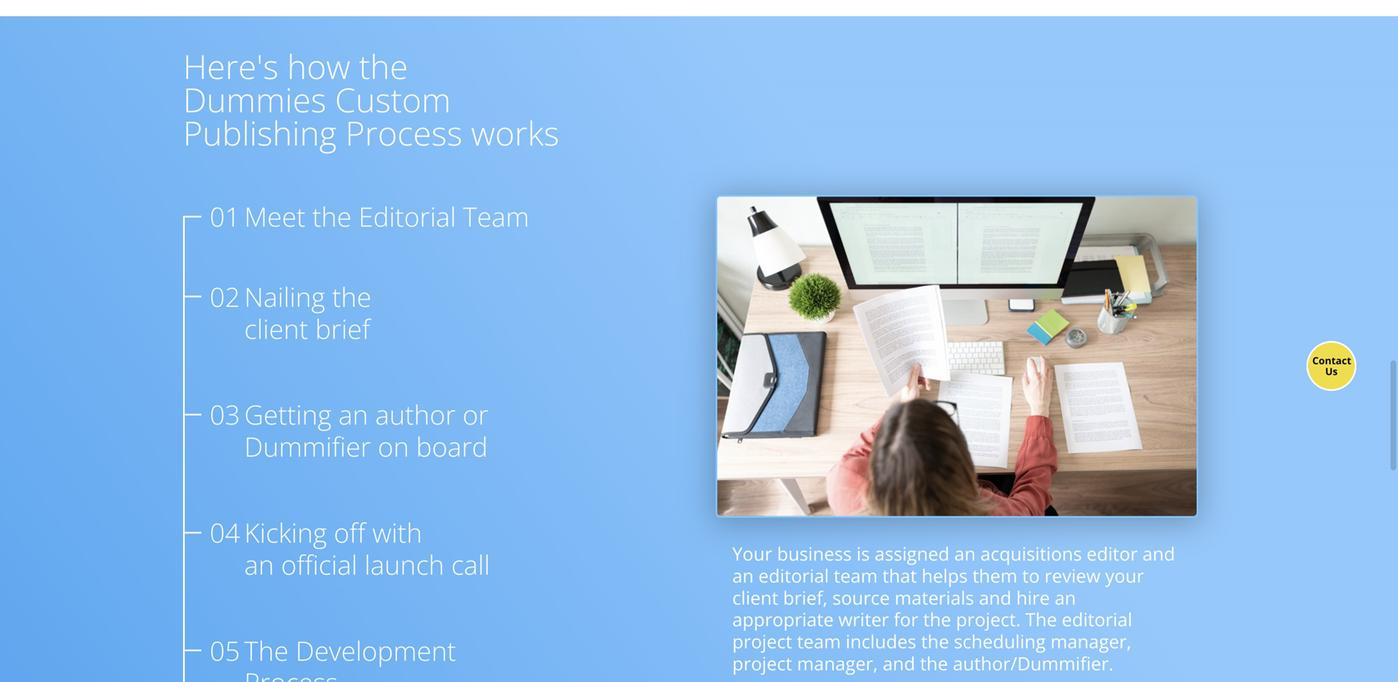 Task type: locate. For each thing, give the bounding box(es) containing it.
2 project from the top
[[733, 652, 793, 677]]

an right the 04
[[244, 547, 274, 583]]

01 meet the editorial team
[[210, 199, 530, 235]]

1 horizontal spatial and
[[979, 586, 1012, 611]]

project
[[733, 630, 793, 655], [733, 652, 793, 677]]

editorial
[[759, 564, 830, 589], [1062, 608, 1133, 633]]

author/dummifier.
[[953, 652, 1114, 677]]

0 horizontal spatial client
[[244, 311, 308, 347]]

here's
[[183, 43, 279, 89]]

publishing process works
[[183, 110, 560, 155]]

0 vertical spatial client
[[244, 311, 308, 347]]

1 horizontal spatial manager,
[[1051, 630, 1132, 655]]

brief,
[[784, 586, 828, 611]]

dummies
[[183, 77, 327, 122]]

0 vertical spatial team
[[834, 564, 878, 589]]

0 vertical spatial the
[[1026, 608, 1058, 633]]

an right hire
[[1055, 586, 1077, 611]]

the inside your business is assigned an acquisitions editor and an editorial team that helps them to review your client brief, source materials and hire an appropriate writer for the project. the editorial project team includes the scheduling manager, project manager, and the author/dummifier.
[[1026, 608, 1058, 633]]

dummies custom
[[183, 77, 451, 122]]

1 vertical spatial client
[[733, 586, 779, 611]]

appropriate
[[733, 608, 834, 633]]

client
[[244, 311, 308, 347], [733, 586, 779, 611]]

and left hire
[[979, 586, 1012, 611]]

the
[[1026, 608, 1058, 633], [244, 633, 289, 669]]

the right 05
[[244, 633, 289, 669]]

call
[[451, 547, 490, 583]]

1 horizontal spatial client
[[733, 586, 779, 611]]

1 horizontal spatial the
[[1026, 608, 1058, 633]]

an
[[339, 397, 369, 433], [955, 542, 976, 567], [244, 547, 274, 583], [733, 564, 754, 589], [1055, 586, 1077, 611]]

that
[[883, 564, 917, 589]]

04
[[210, 515, 240, 551]]

project down brief,
[[733, 630, 793, 655]]

writer
[[839, 608, 890, 633]]

1 project from the top
[[733, 630, 793, 655]]

client inside your business is assigned an acquisitions editor and an editorial team that helps them to review your client brief, source materials and hire an appropriate writer for the project. the editorial project team includes the scheduling manager, project manager, and the author/dummifier.
[[733, 586, 779, 611]]

1 vertical spatial the
[[244, 633, 289, 669]]

your
[[1106, 564, 1145, 589]]

0 horizontal spatial and
[[883, 652, 916, 677]]

your
[[733, 542, 773, 567]]

publishing
[[183, 110, 337, 155]]

assigned
[[875, 542, 950, 567]]

manager, down review on the right bottom
[[1051, 630, 1132, 655]]

client right 02
[[244, 311, 308, 347]]

manager,
[[1051, 630, 1132, 655], [797, 652, 878, 677]]

1 vertical spatial team
[[797, 630, 841, 655]]

team down brief,
[[797, 630, 841, 655]]

0 vertical spatial and
[[1143, 542, 1176, 567]]

1 vertical spatial editorial
[[1062, 608, 1133, 633]]

helps
[[922, 564, 968, 589]]

03 getting an author or dummifier on board
[[210, 397, 489, 465]]

02 nailing the client brief
[[210, 279, 372, 347]]

and down for
[[883, 652, 916, 677]]

project down appropriate at the bottom of the page
[[733, 652, 793, 677]]

client down your
[[733, 586, 779, 611]]

contact us
[[1313, 354, 1352, 379]]

05 the development
[[210, 633, 456, 669]]

04 kicking off with an official launch call
[[210, 515, 490, 583]]

kicking
[[244, 515, 327, 551]]

1 horizontal spatial editorial
[[1062, 608, 1133, 633]]

the
[[359, 43, 408, 89], [313, 199, 352, 235], [332, 279, 372, 315], [924, 608, 952, 633], [922, 630, 950, 655], [921, 652, 949, 677]]

an inside 03 getting an author or dummifier on board
[[339, 397, 369, 433]]

works
[[471, 110, 560, 155]]

manager, down writer in the bottom of the page
[[797, 652, 878, 677]]

and
[[1143, 542, 1176, 567], [979, 586, 1012, 611], [883, 652, 916, 677]]

the up author/dummifier. in the bottom of the page
[[1026, 608, 1058, 633]]

client inside 02 nailing the client brief
[[244, 311, 308, 347]]

team
[[834, 564, 878, 589], [797, 630, 841, 655]]

custom
[[335, 77, 451, 122]]

an inside '04 kicking off with an official launch call'
[[244, 547, 274, 583]]

how
[[287, 43, 351, 89]]

and right editor at the right of page
[[1143, 542, 1176, 567]]

here's how the
[[183, 43, 408, 89]]

hire
[[1017, 586, 1051, 611]]

2 horizontal spatial and
[[1143, 542, 1176, 567]]

is
[[857, 542, 870, 567]]

an left on
[[339, 397, 369, 433]]

editorial down review on the right bottom
[[1062, 608, 1133, 633]]

editorial up appropriate at the bottom of the page
[[759, 564, 830, 589]]

team left that
[[834, 564, 878, 589]]

1 vertical spatial and
[[979, 586, 1012, 611]]

05
[[210, 633, 240, 669]]

acquisitions
[[981, 542, 1083, 567]]

0 vertical spatial editorial
[[759, 564, 830, 589]]

team
[[463, 199, 530, 235]]



Task type: describe. For each thing, give the bounding box(es) containing it.
0 horizontal spatial editorial
[[759, 564, 830, 589]]

dummifier
[[244, 429, 371, 465]]

nailing
[[244, 279, 325, 315]]

with
[[373, 515, 422, 551]]

review
[[1045, 564, 1101, 589]]

an right assigned
[[955, 542, 976, 567]]

author
[[375, 397, 456, 433]]

brief
[[315, 311, 370, 347]]

2 vertical spatial and
[[883, 652, 916, 677]]

scheduling
[[954, 630, 1046, 655]]

an up appropriate at the bottom of the page
[[733, 564, 754, 589]]

or
[[463, 397, 489, 433]]

0 horizontal spatial manager,
[[797, 652, 878, 677]]

official
[[281, 547, 358, 583]]

development
[[296, 633, 456, 669]]

them
[[973, 564, 1018, 589]]

board
[[416, 429, 488, 465]]

materials
[[895, 586, 975, 611]]

us
[[1326, 365, 1339, 379]]

launch
[[365, 547, 445, 583]]

contact us link
[[1307, 341, 1357, 391]]

getting
[[244, 397, 332, 433]]

for
[[894, 608, 919, 633]]

03
[[210, 397, 240, 433]]

your business is assigned an acquisitions editor and an editorial team that helps them to review your client brief, source materials and hire an appropriate writer for the project. the editorial project team includes the scheduling manager, project manager, and the author/dummifier.
[[733, 542, 1176, 677]]

0 horizontal spatial the
[[244, 633, 289, 669]]

project.
[[957, 608, 1021, 633]]

process
[[346, 110, 463, 155]]

editorial
[[359, 199, 456, 235]]

01
[[210, 199, 240, 235]]

the inside 02 nailing the client brief
[[332, 279, 372, 315]]

business
[[777, 542, 852, 567]]

off
[[334, 515, 366, 551]]

meet
[[244, 199, 306, 235]]

contact
[[1313, 354, 1352, 368]]

to
[[1023, 564, 1040, 589]]

includes
[[846, 630, 917, 655]]

source
[[833, 586, 890, 611]]

editor
[[1087, 542, 1138, 567]]

on
[[378, 429, 409, 465]]

02
[[210, 279, 240, 315]]



Task type: vqa. For each thing, say whether or not it's contained in the screenshot.
left "with"
no



